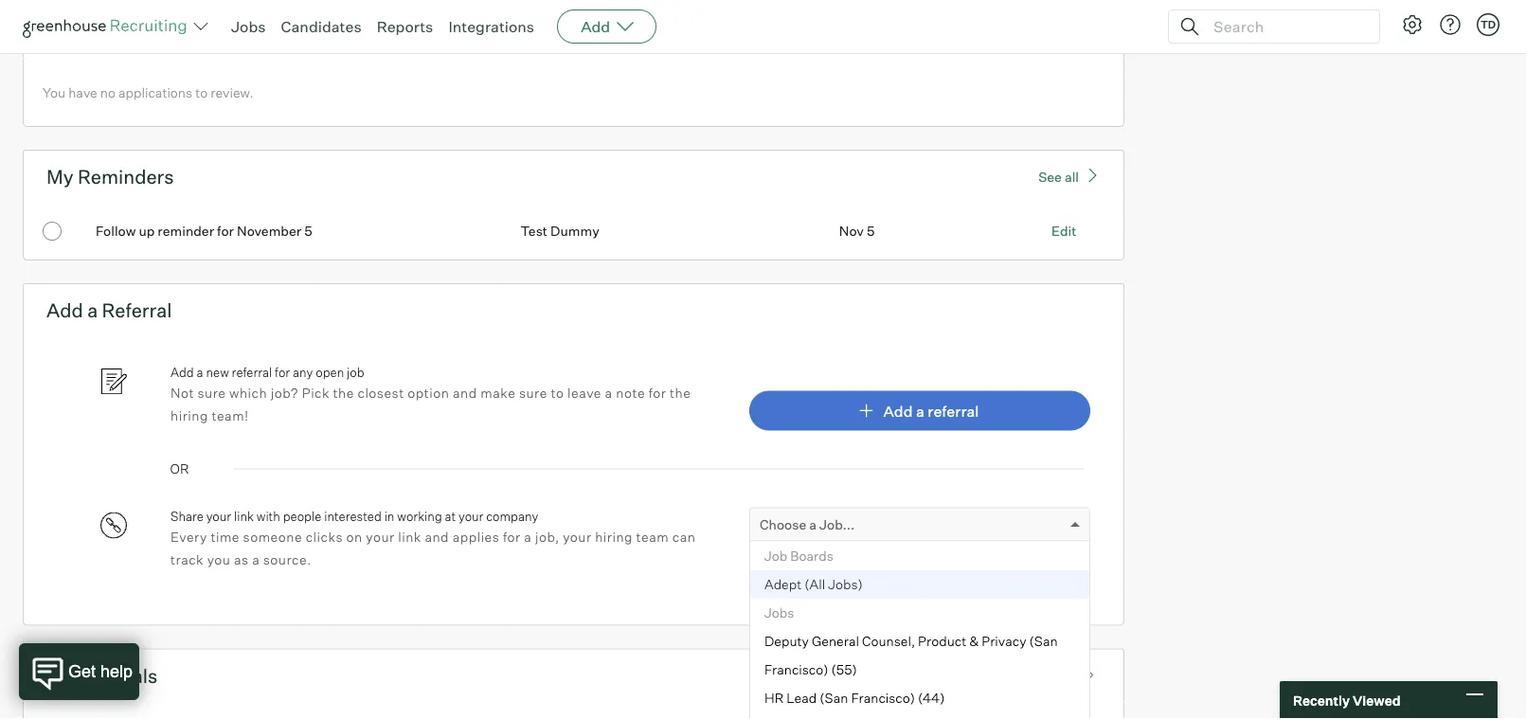 Task type: describe. For each thing, give the bounding box(es) containing it.
every
[[171, 529, 207, 545]]

you
[[43, 84, 65, 101]]

for inside share your link with people interested in working at your company every time someone clicks on your link and applies for a job, your hiring team can track you as a source.
[[503, 529, 521, 545]]

applications
[[46, 21, 158, 44]]

my for my referrals
[[46, 664, 74, 688]]

nov 5
[[839, 223, 875, 239]]

job...
[[820, 516, 855, 533]]

you
[[207, 551, 231, 568]]

job
[[765, 547, 788, 564]]

1 5 from the left
[[304, 223, 312, 239]]

adept (all jobs)
[[765, 576, 863, 592]]

hr lead (san francisco) (44) option
[[751, 684, 1090, 712]]

can
[[673, 529, 696, 545]]

(san inside option
[[820, 689, 849, 706]]

privacy
[[982, 633, 1027, 649]]

for right reminder
[[217, 223, 234, 239]]

deputy general counsel, product & privacy (san francisco) (55) option
[[751, 627, 1090, 684]]

greenhouse recruiting image
[[23, 15, 193, 38]]

add a referral
[[884, 401, 980, 420]]

track
[[171, 551, 204, 568]]

list box containing job boards
[[751, 542, 1090, 719]]

open
[[316, 365, 344, 380]]

or
[[170, 460, 189, 477]]

up
[[139, 223, 155, 239]]

add a referral button
[[750, 391, 1091, 431]]

referrals
[[78, 664, 158, 688]]

add a referral link
[[750, 391, 1091, 431]]

your up the time
[[206, 509, 231, 524]]

team!
[[212, 407, 249, 424]]

td
[[1481, 18, 1497, 31]]

configure image
[[1402, 13, 1424, 36]]

see
[[1039, 168, 1062, 185]]

counsel,
[[862, 633, 916, 649]]

edit link
[[1052, 223, 1077, 239]]

referral
[[102, 299, 172, 322]]

for left any
[[275, 365, 290, 380]]

0 vertical spatial jobs
[[231, 17, 266, 36]]

you have no applications to review.
[[43, 84, 254, 101]]

1 sure from the left
[[198, 384, 226, 401]]

new
[[206, 365, 229, 380]]

add for add a new referral for any open job not sure which job? pick the closest option and make sure to leave a note for the hiring team!
[[171, 365, 194, 380]]

1 vertical spatial link
[[398, 529, 422, 545]]

recently
[[1294, 692, 1350, 709]]

note
[[616, 384, 645, 401]]

hiring inside share your link with people interested in working at your company every time someone clicks on your link and applies for a job, your hiring team can track you as a source.
[[595, 529, 633, 545]]

interested
[[324, 509, 382, 524]]

option
[[408, 384, 450, 401]]

no
[[100, 84, 116, 101]]

deputy
[[765, 633, 809, 649]]

job
[[347, 365, 365, 380]]

follow up reminder for november 5
[[96, 223, 312, 239]]

viewed
[[1353, 692, 1401, 709]]

for right note
[[649, 384, 667, 401]]

november
[[237, 223, 302, 239]]

(44)
[[918, 689, 945, 706]]

time
[[211, 529, 240, 545]]

clicks
[[306, 529, 343, 545]]

boards
[[791, 547, 834, 564]]

add a referral
[[46, 299, 172, 322]]

applications
[[118, 84, 192, 101]]

hiring inside 'add a new referral for any open job not sure which job? pick the closest option and make sure to leave a note for the hiring team!'
[[171, 407, 208, 424]]

reports link
[[377, 17, 433, 36]]

add button
[[557, 9, 657, 44]]

to inside 'add a new referral for any open job not sure which job? pick the closest option and make sure to leave a note for the hiring team!'
[[551, 384, 564, 401]]

share
[[171, 509, 204, 524]]

job?
[[271, 384, 299, 401]]

add for add a referral
[[46, 299, 83, 322]]

adept
[[765, 576, 802, 592]]

referral inside 'add a new referral for any open job not sure which job? pick the closest option and make sure to leave a note for the hiring team!'
[[232, 365, 272, 380]]

td button
[[1477, 13, 1500, 36]]

test dummy link
[[521, 223, 600, 239]]

your right the at
[[459, 509, 484, 524]]

at
[[445, 509, 456, 524]]

with
[[257, 509, 280, 524]]

0 horizontal spatial to
[[162, 21, 180, 44]]

my referrals
[[46, 664, 158, 688]]

choose a job...
[[760, 516, 855, 533]]

nov
[[839, 223, 864, 239]]

working
[[397, 509, 442, 524]]

jobs)
[[829, 576, 863, 592]]

your right job,
[[563, 529, 592, 545]]

product
[[918, 633, 967, 649]]

general
[[812, 633, 860, 649]]

jobs link
[[231, 17, 266, 36]]

hr
[[765, 689, 784, 706]]



Task type: vqa. For each thing, say whether or not it's contained in the screenshot.
second file
no



Task type: locate. For each thing, give the bounding box(es) containing it.
list box
[[751, 542, 1090, 719]]

my reminders
[[46, 165, 174, 189]]

0 vertical spatial and
[[453, 384, 477, 401]]

add a new referral for any open job not sure which job? pick the closest option and make sure to leave a note for the hiring team!
[[171, 365, 691, 424]]

&
[[970, 633, 979, 649]]

and down the at
[[425, 529, 449, 545]]

1 horizontal spatial (san
[[1030, 633, 1058, 649]]

1 horizontal spatial jobs
[[765, 604, 794, 621]]

integrations link
[[449, 17, 535, 36]]

for down company on the bottom left of the page
[[503, 529, 521, 545]]

deputy general counsel, product & privacy (san francisco) (55)
[[765, 633, 1058, 678]]

choose
[[760, 516, 807, 533]]

closest
[[358, 384, 404, 401]]

2 vertical spatial to
[[551, 384, 564, 401]]

0 horizontal spatial sure
[[198, 384, 226, 401]]

None text field
[[750, 551, 985, 594]]

0 horizontal spatial francisco)
[[765, 661, 829, 678]]

company
[[486, 509, 539, 524]]

1 vertical spatial referral
[[928, 401, 980, 420]]

and inside 'add a new referral for any open job not sure which job? pick the closest option and make sure to leave a note for the hiring team!'
[[453, 384, 477, 401]]

1 the from the left
[[333, 384, 354, 401]]

and inside share your link with people interested in working at your company every time someone clicks on your link and applies for a job, your hiring team can track you as a source.
[[425, 529, 449, 545]]

share your link with people interested in working at your company every time someone clicks on your link and applies for a job, your hiring team can track you as a source.
[[171, 509, 696, 568]]

0 horizontal spatial referral
[[232, 365, 272, 380]]

1 horizontal spatial and
[[453, 384, 477, 401]]

dummy
[[551, 223, 600, 239]]

reminders
[[78, 165, 174, 189]]

0 horizontal spatial and
[[425, 529, 449, 545]]

referral inside "button"
[[928, 401, 980, 420]]

someone
[[243, 529, 302, 545]]

candidates link
[[281, 17, 362, 36]]

francisco) up lead
[[765, 661, 829, 678]]

test
[[521, 223, 548, 239]]

1 horizontal spatial sure
[[519, 384, 548, 401]]

referral
[[232, 365, 272, 380], [928, 401, 980, 420]]

in
[[384, 509, 395, 524]]

1 horizontal spatial link
[[398, 529, 422, 545]]

0 vertical spatial my
[[46, 165, 74, 189]]

0 horizontal spatial 5
[[304, 223, 312, 239]]

and
[[453, 384, 477, 401], [425, 529, 449, 545]]

0 vertical spatial to
[[162, 21, 180, 44]]

job boards
[[765, 547, 834, 564]]

add inside 'add a new referral for any open job not sure which job? pick the closest option and make sure to leave a note for the hiring team!'
[[171, 365, 194, 380]]

jobs up review.
[[231, 17, 266, 36]]

None field
[[760, 508, 765, 541]]

information security lead (san francisco) (49) option
[[751, 712, 1090, 719]]

0 horizontal spatial the
[[333, 384, 354, 401]]

1 my from the top
[[46, 165, 74, 189]]

adept (all jobs) option
[[751, 570, 1090, 598]]

edit
[[1052, 223, 1077, 239]]

pick
[[302, 384, 330, 401]]

to left review.
[[195, 84, 208, 101]]

2 horizontal spatial to
[[551, 384, 564, 401]]

not
[[171, 384, 194, 401]]

on
[[346, 529, 363, 545]]

your down in
[[366, 529, 395, 545]]

source.
[[263, 551, 312, 568]]

follow
[[96, 223, 136, 239]]

1 vertical spatial hiring
[[595, 529, 633, 545]]

5 right november
[[304, 223, 312, 239]]

2 sure from the left
[[519, 384, 548, 401]]

make
[[481, 384, 516, 401]]

hiring down not
[[171, 407, 208, 424]]

0 horizontal spatial jobs
[[231, 17, 266, 36]]

add inside popup button
[[581, 17, 611, 36]]

0 horizontal spatial (san
[[820, 689, 849, 706]]

link down working
[[398, 529, 422, 545]]

hiring left team
[[595, 529, 633, 545]]

applies
[[453, 529, 500, 545]]

applications to review
[[46, 21, 248, 44]]

sure down the new
[[198, 384, 226, 401]]

add
[[581, 17, 611, 36], [46, 299, 83, 322], [171, 365, 194, 380], [884, 401, 913, 420]]

0 vertical spatial hiring
[[171, 407, 208, 424]]

(san right privacy
[[1030, 633, 1058, 649]]

1 vertical spatial (san
[[820, 689, 849, 706]]

recently viewed
[[1294, 692, 1401, 709]]

1 vertical spatial and
[[425, 529, 449, 545]]

Search text field
[[1209, 13, 1363, 40]]

your
[[206, 509, 231, 524], [459, 509, 484, 524], [366, 529, 395, 545], [563, 529, 592, 545]]

hr lead (san francisco) (44)
[[765, 689, 945, 706]]

to left review
[[162, 21, 180, 44]]

the right note
[[670, 384, 691, 401]]

1 vertical spatial my
[[46, 664, 74, 688]]

2 5 from the left
[[867, 223, 875, 239]]

reminder
[[158, 223, 214, 239]]

review
[[184, 21, 248, 44]]

(san down the (55)
[[820, 689, 849, 706]]

the down 'job'
[[333, 384, 354, 401]]

link left the with
[[234, 509, 254, 524]]

5
[[304, 223, 312, 239], [867, 223, 875, 239]]

lead
[[787, 689, 817, 706]]

hiring
[[171, 407, 208, 424], [595, 529, 633, 545]]

0 vertical spatial link
[[234, 509, 254, 524]]

candidates
[[281, 17, 362, 36]]

francisco)
[[765, 661, 829, 678], [852, 689, 916, 706]]

td button
[[1474, 9, 1504, 40]]

to
[[162, 21, 180, 44], [195, 84, 208, 101], [551, 384, 564, 401]]

1 horizontal spatial francisco)
[[852, 689, 916, 706]]

2 my from the top
[[46, 664, 74, 688]]

the
[[333, 384, 354, 401], [670, 384, 691, 401]]

(san inside deputy general counsel, product & privacy (san francisco) (55)
[[1030, 633, 1058, 649]]

to left leave
[[551, 384, 564, 401]]

link
[[234, 509, 254, 524], [398, 529, 422, 545]]

review.
[[211, 84, 254, 101]]

a inside add a referral "button"
[[916, 401, 925, 420]]

reports
[[377, 17, 433, 36]]

any
[[293, 365, 313, 380]]

2 the from the left
[[670, 384, 691, 401]]

0 vertical spatial (san
[[1030, 633, 1058, 649]]

integrations
[[449, 17, 535, 36]]

add for add a referral
[[884, 401, 913, 420]]

francisco) inside option
[[852, 689, 916, 706]]

my left referrals
[[46, 664, 74, 688]]

which
[[229, 384, 267, 401]]

team
[[636, 529, 669, 545]]

leave
[[568, 384, 602, 401]]

francisco) inside deputy general counsel, product & privacy (san francisco) (55)
[[765, 661, 829, 678]]

0 horizontal spatial link
[[234, 509, 254, 524]]

1 horizontal spatial the
[[670, 384, 691, 401]]

1 horizontal spatial hiring
[[595, 529, 633, 545]]

add inside "button"
[[884, 401, 913, 420]]

see all link
[[1039, 166, 1101, 185]]

sure right make
[[519, 384, 548, 401]]

as
[[234, 551, 249, 568]]

1 horizontal spatial 5
[[867, 223, 875, 239]]

my
[[46, 165, 74, 189], [46, 664, 74, 688]]

5 right nov
[[867, 223, 875, 239]]

1 vertical spatial to
[[195, 84, 208, 101]]

my for my reminders
[[46, 165, 74, 189]]

0 vertical spatial francisco)
[[765, 661, 829, 678]]

0 horizontal spatial hiring
[[171, 407, 208, 424]]

jobs
[[231, 17, 266, 36], [765, 604, 794, 621]]

1 vertical spatial francisco)
[[852, 689, 916, 706]]

1 horizontal spatial to
[[195, 84, 208, 101]]

add for add
[[581, 17, 611, 36]]

francisco) up information security lead (san francisco) (49) option
[[852, 689, 916, 706]]

(all
[[805, 576, 826, 592]]

my left reminders
[[46, 165, 74, 189]]

(55)
[[832, 661, 857, 678]]

0 vertical spatial referral
[[232, 365, 272, 380]]

a
[[87, 299, 98, 322], [197, 365, 203, 380], [605, 384, 613, 401], [916, 401, 925, 420], [810, 516, 817, 533], [524, 529, 532, 545], [252, 551, 260, 568]]

job,
[[535, 529, 560, 545]]

test dummy
[[521, 223, 600, 239]]

1 horizontal spatial referral
[[928, 401, 980, 420]]

(san
[[1030, 633, 1058, 649], [820, 689, 849, 706]]

people
[[283, 509, 322, 524]]

jobs down adept
[[765, 604, 794, 621]]

have
[[68, 84, 97, 101]]

1 vertical spatial jobs
[[765, 604, 794, 621]]

and left make
[[453, 384, 477, 401]]



